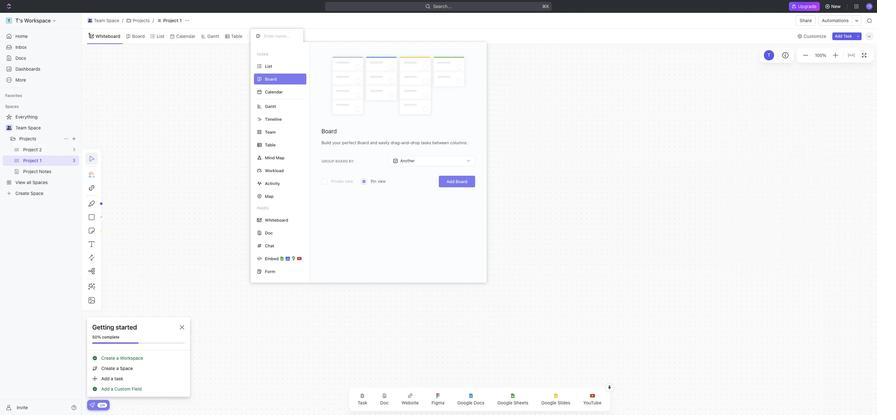 Task type: describe. For each thing, give the bounding box(es) containing it.
1 vertical spatial task
[[358, 400, 367, 406]]

1
[[180, 18, 182, 23]]

2 / from the left
[[153, 18, 154, 23]]

dashboards
[[15, 66, 40, 72]]

figma
[[432, 400, 445, 406]]

a for custom
[[111, 387, 113, 392]]

add board
[[447, 179, 468, 184]]

0 horizontal spatial list
[[157, 33, 164, 39]]

share
[[800, 18, 812, 23]]

complete
[[102, 335, 119, 340]]

board
[[335, 159, 348, 163]]

1 horizontal spatial map
[[276, 155, 285, 160]]

onboarding checklist button element
[[90, 403, 95, 408]]

1 horizontal spatial user group image
[[88, 19, 92, 22]]

private
[[331, 179, 344, 184]]

automations
[[822, 18, 849, 23]]

100%
[[815, 53, 826, 58]]

add for add task
[[835, 34, 843, 38]]

youtube button
[[578, 390, 607, 410]]

workspace
[[120, 356, 143, 361]]

pages
[[257, 206, 269, 210]]

getting started
[[92, 324, 137, 331]]

t
[[768, 52, 770, 58]]

google for google docs
[[457, 400, 473, 406]]

google for google sheets
[[497, 400, 513, 406]]

upgrade link
[[789, 2, 820, 11]]

100% button
[[814, 51, 828, 59]]

getting
[[92, 324, 114, 331]]

share button
[[796, 15, 816, 26]]

started
[[116, 324, 137, 331]]

your
[[332, 140, 341, 145]]

0 horizontal spatial map
[[265, 194, 274, 199]]

user group image inside sidebar navigation
[[7, 126, 11, 130]]

google sheets
[[497, 400, 528, 406]]

sidebar navigation
[[0, 13, 82, 415]]

add a task
[[101, 376, 123, 382]]

50%
[[92, 335, 101, 340]]

add task
[[835, 34, 852, 38]]

mind map
[[265, 155, 285, 160]]

onboarding checklist button image
[[90, 403, 95, 408]]

timeline
[[265, 117, 282, 122]]

slides
[[558, 400, 571, 406]]

⌘k
[[542, 4, 549, 9]]

google docs
[[457, 400, 485, 406]]

create a space
[[101, 366, 133, 371]]

between
[[432, 140, 449, 145]]

view button
[[251, 32, 271, 41]]

and
[[370, 140, 377, 145]]

perfect
[[342, 140, 356, 145]]

and-
[[402, 140, 411, 145]]

activity
[[265, 181, 280, 186]]

project 1 link
[[155, 17, 183, 24]]

50% complete
[[92, 335, 119, 340]]

team space link inside tree
[[15, 123, 78, 133]]

automations button
[[819, 16, 852, 25]]

create for create a space
[[101, 366, 115, 371]]

2 horizontal spatial space
[[120, 366, 133, 371]]

add a custom field
[[101, 387, 142, 392]]

board link
[[131, 32, 145, 41]]

build
[[322, 140, 331, 145]]

1 vertical spatial table
[[265, 142, 276, 147]]

sheets
[[514, 400, 528, 406]]

easily
[[379, 140, 390, 145]]

tasks
[[421, 140, 431, 145]]

pin view
[[371, 179, 386, 184]]

view for pin view
[[378, 179, 386, 184]]

add for add board
[[447, 179, 455, 184]]

columns.
[[450, 140, 468, 145]]

group
[[322, 159, 334, 163]]

space inside tree
[[28, 125, 41, 131]]

home link
[[3, 31, 79, 41]]

group board by:
[[322, 159, 355, 163]]

invite
[[17, 405, 28, 410]]

project 1
[[163, 18, 182, 23]]

1 horizontal spatial projects link
[[125, 17, 151, 24]]

add task button
[[833, 32, 855, 40]]

1 / from the left
[[122, 18, 123, 23]]

favorites
[[5, 93, 22, 98]]

team inside sidebar navigation
[[15, 125, 27, 131]]

dashboards link
[[3, 64, 79, 74]]

workload
[[265, 168, 284, 173]]

a for workspace
[[116, 356, 119, 361]]

youtube
[[583, 400, 602, 406]]

view
[[259, 33, 269, 39]]

1 horizontal spatial team space
[[94, 18, 119, 23]]

doc inside button
[[380, 400, 389, 406]]

task
[[114, 376, 123, 382]]

google slides
[[541, 400, 571, 406]]

0 vertical spatial team space link
[[86, 17, 121, 24]]

inbox link
[[3, 42, 79, 52]]



Task type: vqa. For each thing, say whether or not it's contained in the screenshot.
right "Team Space" link
yes



Task type: locate. For each thing, give the bounding box(es) containing it.
1 horizontal spatial calendar
[[265, 89, 283, 94]]

a left task
[[111, 376, 113, 382]]

0 vertical spatial docs
[[15, 55, 26, 61]]

tasks
[[257, 52, 268, 56]]

list link
[[155, 32, 164, 41]]

1 vertical spatial projects link
[[19, 134, 61, 144]]

0 vertical spatial projects
[[133, 18, 150, 23]]

1 vertical spatial user group image
[[7, 126, 11, 130]]

2 horizontal spatial team
[[265, 129, 276, 135]]

inbox
[[15, 44, 27, 50]]

another button
[[388, 156, 475, 166]]

google sheets button
[[492, 390, 534, 410]]

team space link
[[86, 17, 121, 24], [15, 123, 78, 133]]

0 vertical spatial space
[[106, 18, 119, 23]]

0 horizontal spatial view
[[345, 179, 353, 184]]

whiteboard left board link
[[96, 33, 120, 39]]

1 vertical spatial team space link
[[15, 123, 78, 133]]

google for google slides
[[541, 400, 556, 406]]

google slides button
[[536, 390, 576, 410]]

add inside button
[[835, 34, 843, 38]]

1 vertical spatial doc
[[380, 400, 389, 406]]

view right private
[[345, 179, 353, 184]]

calendar up timeline at the top of the page
[[265, 89, 283, 94]]

1 horizontal spatial team space link
[[86, 17, 121, 24]]

build your perfect board and easily drag-and-drop tasks between columns.
[[322, 140, 468, 145]]

user group image
[[88, 19, 92, 22], [7, 126, 11, 130]]

0 horizontal spatial whiteboard
[[96, 33, 120, 39]]

whiteboard link
[[94, 32, 120, 41]]

doc up the chat
[[265, 230, 273, 236]]

create for create a workspace
[[101, 356, 115, 361]]

google left sheets
[[497, 400, 513, 406]]

table
[[231, 33, 242, 39], [265, 142, 276, 147]]

tree inside sidebar navigation
[[3, 112, 79, 199]]

task button
[[352, 390, 373, 410]]

field
[[132, 387, 142, 392]]

1 horizontal spatial space
[[106, 18, 119, 23]]

docs link
[[3, 53, 79, 63]]

list down tasks
[[265, 64, 272, 69]]

spaces
[[5, 104, 19, 109]]

0 vertical spatial team space
[[94, 18, 119, 23]]

Enter name... field
[[263, 33, 298, 39]]

0 vertical spatial calendar
[[176, 33, 195, 39]]

calendar
[[176, 33, 195, 39], [265, 89, 283, 94]]

gantt
[[207, 33, 219, 39], [265, 104, 276, 109]]

0 horizontal spatial /
[[122, 18, 123, 23]]

gantt inside gantt link
[[207, 33, 219, 39]]

docs
[[15, 55, 26, 61], [474, 400, 485, 406]]

1 horizontal spatial docs
[[474, 400, 485, 406]]

2 create from the top
[[101, 366, 115, 371]]

0 horizontal spatial google
[[457, 400, 473, 406]]

projects inside sidebar navigation
[[19, 136, 36, 141]]

team space up 'whiteboard' link
[[94, 18, 119, 23]]

doc right task button
[[380, 400, 389, 406]]

1 horizontal spatial table
[[265, 142, 276, 147]]

gantt left table link
[[207, 33, 219, 39]]

0 vertical spatial create
[[101, 356, 115, 361]]

0 horizontal spatial task
[[358, 400, 367, 406]]

team down timeline at the top of the page
[[265, 129, 276, 135]]

1 horizontal spatial /
[[153, 18, 154, 23]]

1 vertical spatial gantt
[[265, 104, 276, 109]]

a for task
[[111, 376, 113, 382]]

1 horizontal spatial google
[[497, 400, 513, 406]]

map right mind
[[276, 155, 285, 160]]

view
[[345, 179, 353, 184], [378, 179, 386, 184]]

0 horizontal spatial team space link
[[15, 123, 78, 133]]

by:
[[349, 159, 355, 163]]

1 horizontal spatial list
[[265, 64, 272, 69]]

gantt up timeline at the top of the page
[[265, 104, 276, 109]]

1 vertical spatial map
[[265, 194, 274, 199]]

tree containing team space
[[3, 112, 79, 199]]

google left slides on the bottom right
[[541, 400, 556, 406]]

add down add a task
[[101, 387, 110, 392]]

2 google from the left
[[497, 400, 513, 406]]

website button
[[396, 390, 424, 410]]

0 horizontal spatial space
[[28, 125, 41, 131]]

1 horizontal spatial whiteboard
[[265, 218, 288, 223]]

doc button
[[375, 390, 394, 410]]

doc
[[265, 230, 273, 236], [380, 400, 389, 406]]

google docs button
[[452, 390, 490, 410]]

create up add a task
[[101, 366, 115, 371]]

another
[[400, 159, 415, 163]]

drag-
[[391, 140, 402, 145]]

table up mind
[[265, 142, 276, 147]]

1 vertical spatial create
[[101, 366, 115, 371]]

docs inside button
[[474, 400, 485, 406]]

0 vertical spatial doc
[[265, 230, 273, 236]]

1 horizontal spatial view
[[378, 179, 386, 184]]

whiteboard down pages
[[265, 218, 288, 223]]

0 horizontal spatial projects link
[[19, 134, 61, 144]]

team up 'whiteboard' link
[[94, 18, 105, 23]]

task
[[844, 34, 852, 38], [358, 400, 367, 406]]

view right pin
[[378, 179, 386, 184]]

0 vertical spatial user group image
[[88, 19, 92, 22]]

calendar link
[[175, 32, 195, 41]]

whiteboard
[[96, 33, 120, 39], [265, 218, 288, 223]]

gantt link
[[206, 32, 219, 41]]

1 vertical spatial list
[[265, 64, 272, 69]]

1 google from the left
[[457, 400, 473, 406]]

1 create from the top
[[101, 356, 115, 361]]

0 vertical spatial whiteboard
[[96, 33, 120, 39]]

1 vertical spatial projects
[[19, 136, 36, 141]]

figma button
[[426, 390, 450, 410]]

docs inside sidebar navigation
[[15, 55, 26, 61]]

0 vertical spatial gantt
[[207, 33, 219, 39]]

0 horizontal spatial team
[[15, 125, 27, 131]]

0 horizontal spatial doc
[[265, 230, 273, 236]]

1 vertical spatial whiteboard
[[265, 218, 288, 223]]

1 view from the left
[[345, 179, 353, 184]]

table link
[[230, 32, 242, 41]]

task down automations button
[[844, 34, 852, 38]]

new
[[831, 4, 841, 9]]

2 horizontal spatial google
[[541, 400, 556, 406]]

a up task
[[116, 366, 119, 371]]

tree
[[3, 112, 79, 199]]

0 vertical spatial projects link
[[125, 17, 151, 24]]

map
[[276, 155, 285, 160], [265, 194, 274, 199]]

add down automations button
[[835, 34, 843, 38]]

customize button
[[795, 32, 828, 41]]

list
[[157, 33, 164, 39], [265, 64, 272, 69]]

close image
[[180, 325, 184, 330]]

1 horizontal spatial gantt
[[265, 104, 276, 109]]

1 vertical spatial docs
[[474, 400, 485, 406]]

0 vertical spatial table
[[231, 33, 242, 39]]

upgrade
[[798, 4, 817, 9]]

view for private view
[[345, 179, 353, 184]]

0 horizontal spatial projects
[[19, 136, 36, 141]]

team down spaces
[[15, 125, 27, 131]]

drop
[[411, 140, 420, 145]]

projects link
[[125, 17, 151, 24], [19, 134, 61, 144]]

home
[[15, 33, 28, 39]]

add for add a task
[[101, 376, 110, 382]]

add for add a custom field
[[101, 387, 110, 392]]

map down activity
[[265, 194, 274, 199]]

board
[[132, 33, 145, 39], [322, 128, 337, 135], [358, 140, 369, 145], [456, 179, 468, 184]]

add left task
[[101, 376, 110, 382]]

pin
[[371, 179, 376, 184]]

create a workspace
[[101, 356, 143, 361]]

team
[[94, 18, 105, 23], [15, 125, 27, 131], [265, 129, 276, 135]]

1 horizontal spatial team
[[94, 18, 105, 23]]

new button
[[822, 1, 845, 12]]

mind
[[265, 155, 275, 160]]

1 vertical spatial calendar
[[265, 89, 283, 94]]

google inside button
[[457, 400, 473, 406]]

calendar down 1
[[176, 33, 195, 39]]

google
[[457, 400, 473, 406], [497, 400, 513, 406], [541, 400, 556, 406]]

favorites button
[[3, 92, 25, 100]]

2 vertical spatial space
[[120, 366, 133, 371]]

team space
[[94, 18, 119, 23], [15, 125, 41, 131]]

a for space
[[116, 366, 119, 371]]

0 horizontal spatial table
[[231, 33, 242, 39]]

2/4
[[100, 403, 105, 407]]

project
[[163, 18, 178, 23]]

team space inside sidebar navigation
[[15, 125, 41, 131]]

1 horizontal spatial doc
[[380, 400, 389, 406]]

2 view from the left
[[378, 179, 386, 184]]

1 horizontal spatial projects
[[133, 18, 150, 23]]

create up create a space
[[101, 356, 115, 361]]

1 vertical spatial team space
[[15, 125, 41, 131]]

1 horizontal spatial task
[[844, 34, 852, 38]]

table right gantt link
[[231, 33, 242, 39]]

0 vertical spatial list
[[157, 33, 164, 39]]

customize
[[804, 33, 826, 39]]

0 vertical spatial task
[[844, 34, 852, 38]]

space
[[106, 18, 119, 23], [28, 125, 41, 131], [120, 366, 133, 371]]

embed
[[265, 256, 279, 261]]

projects
[[133, 18, 150, 23], [19, 136, 36, 141]]

a down add a task
[[111, 387, 113, 392]]

website
[[402, 400, 419, 406]]

0 horizontal spatial team space
[[15, 125, 41, 131]]

0 horizontal spatial docs
[[15, 55, 26, 61]]

add down another dropdown button
[[447, 179, 455, 184]]

add
[[835, 34, 843, 38], [447, 179, 455, 184], [101, 376, 110, 382], [101, 387, 110, 392]]

a up create a space
[[116, 356, 119, 361]]

list down "project 1" link
[[157, 33, 164, 39]]

0 horizontal spatial user group image
[[7, 126, 11, 130]]

private view
[[331, 179, 353, 184]]

3 google from the left
[[541, 400, 556, 406]]

task left doc button
[[358, 400, 367, 406]]

0 horizontal spatial calendar
[[176, 33, 195, 39]]

0 horizontal spatial gantt
[[207, 33, 219, 39]]

google right figma
[[457, 400, 473, 406]]

team space down spaces
[[15, 125, 41, 131]]

form
[[265, 269, 275, 274]]

0 vertical spatial map
[[276, 155, 285, 160]]

search...
[[433, 4, 452, 9]]

custom
[[114, 387, 131, 392]]

chat
[[265, 243, 274, 248]]

1 vertical spatial space
[[28, 125, 41, 131]]



